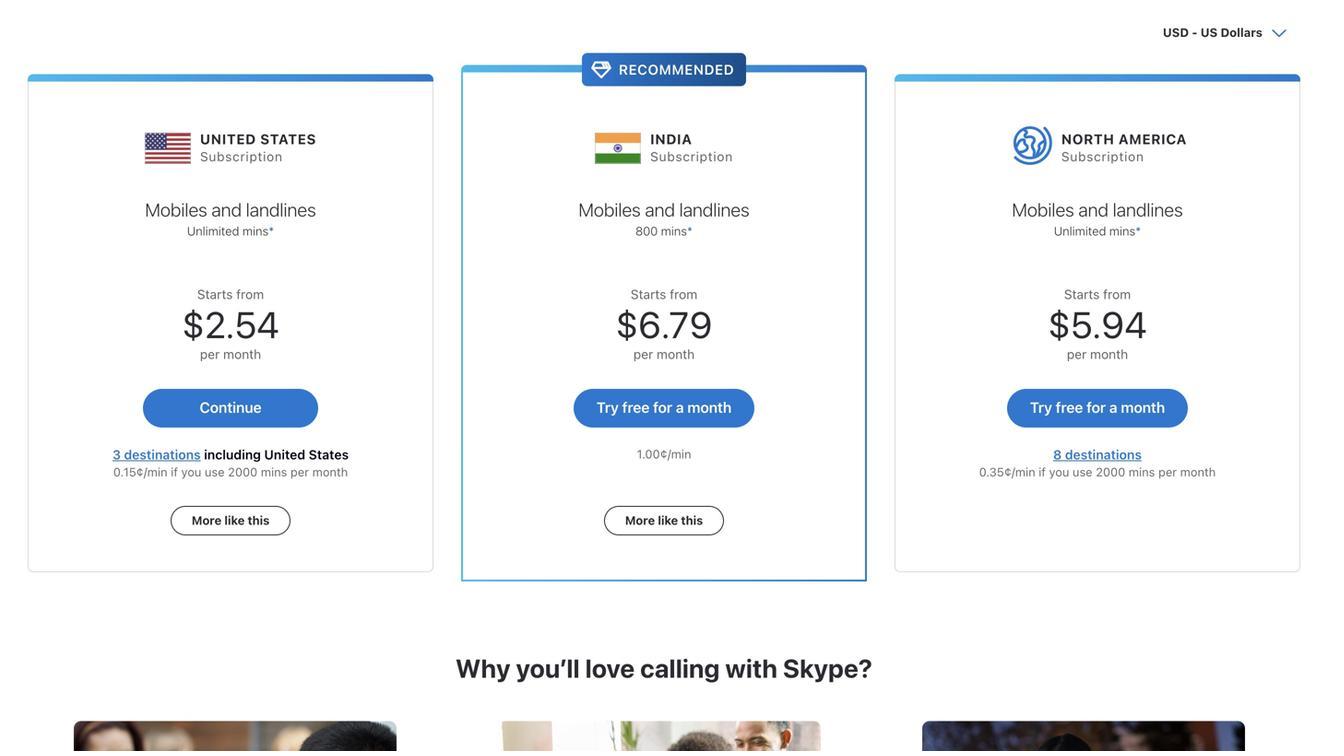Task type: describe. For each thing, give the bounding box(es) containing it.
2000 inside 8 destinations 0.35¢/min if you use 2000 mins per month
[[1096, 465, 1125, 479]]

per for $2.54
[[200, 347, 220, 362]]

month inside starts from $6.79 per month
[[657, 347, 695, 362]]

month inside '3 destinations including united states 0.15¢/min if you use 2000 mins per month'
[[312, 465, 348, 479]]

try free for a month link for $5.94
[[1007, 389, 1188, 428]]

north america subscription
[[1061, 131, 1187, 164]]

more for $6.79
[[625, 514, 655, 528]]

united states subscription
[[200, 131, 316, 164]]

starts for $6.79
[[631, 287, 666, 302]]

and for $2.54
[[212, 199, 242, 220]]

including
[[204, 447, 261, 462]]

8 destinations 0.35¢/min if you use 2000 mins per month
[[979, 447, 1216, 479]]

1.00¢/min
[[637, 447, 691, 461]]

states inside '3 destinations including united states 0.15¢/min if you use 2000 mins per month'
[[309, 447, 349, 462]]

a for $5.94
[[1109, 399, 1117, 416]]

2000 inside '3 destinations including united states 0.15¢/min if you use 2000 mins per month'
[[228, 465, 257, 479]]

per inside '3 destinations including united states 0.15¢/min if you use 2000 mins per month'
[[290, 465, 309, 479]]

landlines for $5.94
[[1113, 199, 1183, 220]]

if inside '3 destinations including united states 0.15¢/min if you use 2000 mins per month'
[[171, 465, 178, 479]]

use inside 8 destinations 0.35¢/min if you use 2000 mins per month
[[1073, 465, 1092, 479]]

landlines for $6.79
[[679, 199, 749, 220]]

landlines for $2.54
[[246, 199, 316, 220]]

for for $6.79
[[653, 399, 672, 416]]

try free for a month link for $6.79
[[573, 389, 755, 428]]

per for $6.79
[[633, 347, 653, 362]]

starts for $5.94
[[1064, 287, 1100, 302]]

starts from $2.54 per month
[[182, 287, 279, 362]]

mobiles and landlines unlimited mins * for $5.94
[[1012, 199, 1183, 238]]

per for $5.94
[[1067, 347, 1087, 362]]

* for $6.79
[[687, 224, 693, 238]]

mins for $6.79
[[661, 224, 687, 238]]

why you'll love calling with skype?
[[456, 653, 872, 684]]

you inside 8 destinations 0.35¢/min if you use 2000 mins per month
[[1049, 465, 1069, 479]]

2 subscription from the left
[[650, 149, 733, 164]]

and for $6.79
[[645, 199, 675, 220]]

mobiles for $5.94
[[1012, 199, 1074, 220]]

mobiles for $2.54
[[145, 199, 207, 220]]

this for $2.54
[[247, 514, 269, 528]]

america
[[1119, 131, 1187, 147]]

you inside '3 destinations including united states 0.15¢/min if you use 2000 mins per month'
[[181, 465, 201, 479]]

* link for $5.94
[[1135, 224, 1141, 238]]

unlimited for $5.94
[[1054, 224, 1106, 238]]

* for $5.94
[[1135, 224, 1141, 238]]

love
[[585, 653, 635, 684]]

try for $6.79
[[597, 399, 619, 416]]

skype?
[[783, 653, 872, 684]]

mobiles and landlines 800 mins *
[[579, 199, 749, 238]]

north
[[1061, 131, 1115, 147]]

800
[[635, 224, 658, 238]]

india image
[[595, 117, 641, 172]]

3 destinations including united states 0.15¢/min if you use 2000 mins per month
[[112, 447, 349, 479]]

free for $6.79
[[622, 399, 650, 416]]

and for $5.94
[[1078, 199, 1109, 220]]

like for $6.79
[[658, 514, 678, 528]]

mins for $5.94
[[1109, 224, 1135, 238]]

more like this for $6.79
[[625, 514, 703, 528]]

continue link
[[143, 389, 318, 428]]

more like this button for $2.54
[[170, 506, 291, 536]]

* for $2.54
[[269, 224, 274, 238]]

$5.94
[[1048, 303, 1147, 346]]

united states image
[[145, 117, 191, 172]]

united inside '3 destinations including united states 0.15¢/min if you use 2000 mins per month'
[[264, 447, 305, 462]]

8
[[1053, 447, 1062, 462]]



Task type: locate. For each thing, give the bounding box(es) containing it.
2 * from the left
[[687, 224, 693, 238]]

1 horizontal spatial like
[[658, 514, 678, 528]]

from inside starts from $6.79 per month
[[670, 287, 697, 302]]

2 horizontal spatial mobiles
[[1012, 199, 1074, 220]]

this down '3 destinations including united states 0.15¢/min if you use 2000 mins per month'
[[247, 514, 269, 528]]

* link for $6.79
[[687, 224, 693, 238]]

* link right 800
[[687, 224, 693, 238]]

1 horizontal spatial mobiles
[[579, 199, 641, 220]]

0 horizontal spatial you
[[181, 465, 201, 479]]

this for $6.79
[[681, 514, 703, 528]]

landlines inside mobiles and landlines 800 mins *
[[679, 199, 749, 220]]

2 horizontal spatial *
[[1135, 224, 1141, 238]]

1 vertical spatial united
[[264, 447, 305, 462]]

free up 8
[[1056, 399, 1083, 416]]

mins down 8 destinations button
[[1129, 465, 1155, 479]]

subscription down india
[[650, 149, 733, 164]]

try free for a month for $5.94
[[1030, 399, 1165, 416]]

mobiles down united states image
[[145, 199, 207, 220]]

subscription down north
[[1061, 149, 1144, 164]]

2 mobiles from the left
[[579, 199, 641, 220]]

1 try free for a month link from the left
[[573, 389, 755, 428]]

2000 down 8 destinations button
[[1096, 465, 1125, 479]]

1 horizontal spatial starts
[[631, 287, 666, 302]]

starts from $6.79 per month
[[616, 287, 712, 362]]

2000 down including
[[228, 465, 257, 479]]

1 horizontal spatial landlines
[[679, 199, 749, 220]]

starts inside starts from $2.54 per month
[[197, 287, 233, 302]]

mobiles and landlines unlimited mins * for $2.54
[[145, 199, 316, 238]]

from up $6.79
[[670, 287, 697, 302]]

a
[[676, 399, 684, 416], [1109, 399, 1117, 416]]

1 horizontal spatial you
[[1049, 465, 1069, 479]]

use inside '3 destinations including united states 0.15¢/min if you use 2000 mins per month'
[[205, 465, 225, 479]]

1 horizontal spatial unlimited
[[1054, 224, 1106, 238]]

2 like from the left
[[658, 514, 678, 528]]

for for $5.94
[[1086, 399, 1106, 416]]

mobiles down north
[[1012, 199, 1074, 220]]

1 if from the left
[[171, 465, 178, 479]]

a up 1.00¢/min
[[676, 399, 684, 416]]

2 and from the left
[[645, 199, 675, 220]]

destinations for $5.94
[[1065, 447, 1142, 462]]

1 horizontal spatial destinations
[[1065, 447, 1142, 462]]

if inside 8 destinations 0.35¢/min if you use 2000 mins per month
[[1039, 465, 1046, 479]]

mins inside 8 destinations 0.35¢/min if you use 2000 mins per month
[[1129, 465, 1155, 479]]

2 starts from the left
[[631, 287, 666, 302]]

if
[[171, 465, 178, 479], [1039, 465, 1046, 479]]

free up 1.00¢/min
[[622, 399, 650, 416]]

from for $2.54
[[236, 287, 264, 302]]

more like this for $2.54
[[192, 514, 269, 528]]

states
[[260, 131, 316, 147], [309, 447, 349, 462]]

a up 8 destinations button
[[1109, 399, 1117, 416]]

starts up $5.94
[[1064, 287, 1100, 302]]

mobiles and landlines unlimited mins *
[[145, 199, 316, 238], [1012, 199, 1183, 238]]

0 horizontal spatial destinations
[[124, 447, 201, 462]]

free for $5.94
[[1056, 399, 1083, 416]]

destinations right 8
[[1065, 447, 1142, 462]]

* down united states subscription
[[269, 224, 274, 238]]

1 horizontal spatial and
[[645, 199, 675, 220]]

1 horizontal spatial more
[[625, 514, 655, 528]]

india
[[650, 131, 692, 147]]

0 horizontal spatial and
[[212, 199, 242, 220]]

1 horizontal spatial try free for a month
[[1030, 399, 1165, 416]]

1 mobiles and landlines unlimited mins * from the left
[[145, 199, 316, 238]]

from up the $2.54
[[236, 287, 264, 302]]

try free for a month link
[[573, 389, 755, 428], [1007, 389, 1188, 428]]

0 horizontal spatial landlines
[[246, 199, 316, 220]]

1 horizontal spatial 2000
[[1096, 465, 1125, 479]]

subscription for north
[[1061, 149, 1144, 164]]

starts inside starts from $6.79 per month
[[631, 287, 666, 302]]

0 horizontal spatial for
[[653, 399, 672, 416]]

and inside mobiles and landlines 800 mins *
[[645, 199, 675, 220]]

united right including
[[264, 447, 305, 462]]

use down including
[[205, 465, 225, 479]]

2 horizontal spatial * link
[[1135, 224, 1141, 238]]

calling
[[640, 653, 720, 684]]

from
[[236, 287, 264, 302], [670, 287, 697, 302], [1103, 287, 1131, 302]]

more like this button for $6.79
[[604, 506, 724, 536]]

mins
[[242, 224, 269, 238], [661, 224, 687, 238], [1109, 224, 1135, 238], [261, 465, 287, 479], [1129, 465, 1155, 479]]

like
[[224, 514, 245, 528], [658, 514, 678, 528]]

1 destinations from the left
[[124, 447, 201, 462]]

from inside starts from $2.54 per month
[[236, 287, 264, 302]]

0 horizontal spatial from
[[236, 287, 264, 302]]

try free for a month for $6.79
[[597, 399, 731, 416]]

more like this button
[[170, 506, 291, 536], [604, 506, 724, 536]]

1 more like this from the left
[[192, 514, 269, 528]]

2 try free for a month from the left
[[1030, 399, 1165, 416]]

1 horizontal spatial more like this button
[[604, 506, 724, 536]]

month
[[223, 347, 261, 362], [657, 347, 695, 362], [1090, 347, 1128, 362], [687, 399, 731, 416], [1121, 399, 1165, 416], [312, 465, 348, 479], [1180, 465, 1216, 479]]

destinations for $2.54
[[124, 447, 201, 462]]

unlimited for $2.54
[[187, 224, 239, 238]]

more down '3 destinations including united states 0.15¢/min if you use 2000 mins per month'
[[192, 514, 221, 528]]

0 horizontal spatial more like this button
[[170, 506, 291, 536]]

1 like from the left
[[224, 514, 245, 528]]

8 destinations button
[[1053, 447, 1142, 462]]

1 starts from the left
[[197, 287, 233, 302]]

month inside 8 destinations 0.35¢/min if you use 2000 mins per month
[[1180, 465, 1216, 479]]

like for $2.54
[[224, 514, 245, 528]]

per inside 8 destinations 0.35¢/min if you use 2000 mins per month
[[1158, 465, 1177, 479]]

2 horizontal spatial subscription
[[1061, 149, 1144, 164]]

mins down united states subscription
[[242, 224, 269, 238]]

you down 3 destinations button on the left
[[181, 465, 201, 479]]

1 horizontal spatial for
[[1086, 399, 1106, 416]]

3 * from the left
[[1135, 224, 1141, 238]]

3 subscription from the left
[[1061, 149, 1144, 164]]

starts
[[197, 287, 233, 302], [631, 287, 666, 302], [1064, 287, 1100, 302]]

mins inside mobiles and landlines 800 mins *
[[661, 224, 687, 238]]

free
[[622, 399, 650, 416], [1056, 399, 1083, 416]]

2 horizontal spatial from
[[1103, 287, 1131, 302]]

1 horizontal spatial free
[[1056, 399, 1083, 416]]

try free for a month link up 8 destinations button
[[1007, 389, 1188, 428]]

* link for $2.54
[[269, 224, 274, 238]]

2 destinations from the left
[[1065, 447, 1142, 462]]

landlines down india subscription
[[679, 199, 749, 220]]

1 more like this button from the left
[[170, 506, 291, 536]]

$6.79
[[616, 303, 712, 346]]

3 landlines from the left
[[1113, 199, 1183, 220]]

more like this button down 1.00¢/min
[[604, 506, 724, 536]]

2 if from the left
[[1039, 465, 1046, 479]]

2 a from the left
[[1109, 399, 1117, 416]]

mobiles and landlines unlimited mins * down the north america subscription
[[1012, 199, 1183, 238]]

and down united states subscription
[[212, 199, 242, 220]]

3 mobiles from the left
[[1012, 199, 1074, 220]]

mins down the north america subscription
[[1109, 224, 1135, 238]]

0 horizontal spatial more
[[192, 514, 221, 528]]

for
[[653, 399, 672, 416], [1086, 399, 1106, 416]]

3 * link from the left
[[1135, 224, 1141, 238]]

per
[[200, 347, 220, 362], [633, 347, 653, 362], [1067, 347, 1087, 362], [290, 465, 309, 479], [1158, 465, 1177, 479]]

0.15¢/min
[[113, 465, 167, 479]]

1 horizontal spatial *
[[687, 224, 693, 238]]

1 horizontal spatial this
[[681, 514, 703, 528]]

0 horizontal spatial mobiles and landlines unlimited mins *
[[145, 199, 316, 238]]

landlines
[[246, 199, 316, 220], [679, 199, 749, 220], [1113, 199, 1183, 220]]

0 horizontal spatial free
[[622, 399, 650, 416]]

0 horizontal spatial subscription
[[200, 149, 283, 164]]

for up 1.00¢/min
[[653, 399, 672, 416]]

1 for from the left
[[653, 399, 672, 416]]

2000
[[228, 465, 257, 479], [1096, 465, 1125, 479]]

0 vertical spatial states
[[260, 131, 316, 147]]

states inside united states subscription
[[260, 131, 316, 147]]

* link down united states subscription
[[269, 224, 274, 238]]

0 horizontal spatial try free for a month link
[[573, 389, 755, 428]]

and up 800
[[645, 199, 675, 220]]

more like this down 1.00¢/min
[[625, 514, 703, 528]]

1 horizontal spatial subscription
[[650, 149, 733, 164]]

1 horizontal spatial try free for a month link
[[1007, 389, 1188, 428]]

3
[[112, 447, 121, 462]]

0 horizontal spatial starts
[[197, 287, 233, 302]]

1 you from the left
[[181, 465, 201, 479]]

more for $2.54
[[192, 514, 221, 528]]

1 * from the left
[[269, 224, 274, 238]]

subscription inside the north america subscription
[[1061, 149, 1144, 164]]

1 landlines from the left
[[246, 199, 316, 220]]

india subscription
[[650, 131, 733, 164]]

1 horizontal spatial * link
[[687, 224, 693, 238]]

* down the north america subscription
[[1135, 224, 1141, 238]]

try free for a month link up 1.00¢/min
[[573, 389, 755, 428]]

from up $5.94
[[1103, 287, 1131, 302]]

2 try from the left
[[1030, 399, 1052, 416]]

0 vertical spatial united
[[200, 131, 256, 147]]

0 horizontal spatial like
[[224, 514, 245, 528]]

if right '0.35¢/min'
[[1039, 465, 1046, 479]]

1 unlimited from the left
[[187, 224, 239, 238]]

subscription for united
[[200, 149, 283, 164]]

landlines down united states subscription
[[246, 199, 316, 220]]

0 horizontal spatial unlimited
[[187, 224, 239, 238]]

0 horizontal spatial if
[[171, 465, 178, 479]]

2 more from the left
[[625, 514, 655, 528]]

1 2000 from the left
[[228, 465, 257, 479]]

subscription
[[200, 149, 283, 164], [650, 149, 733, 164], [1061, 149, 1144, 164]]

1 horizontal spatial a
[[1109, 399, 1117, 416]]

0 horizontal spatial try
[[597, 399, 619, 416]]

2 for from the left
[[1086, 399, 1106, 416]]

recommended
[[619, 61, 734, 77]]

mobiles for $6.79
[[579, 199, 641, 220]]

2 mobiles and landlines unlimited mins * from the left
[[1012, 199, 1183, 238]]

destinations
[[124, 447, 201, 462], [1065, 447, 1142, 462]]

* link
[[269, 224, 274, 238], [687, 224, 693, 238], [1135, 224, 1141, 238]]

2 free from the left
[[1056, 399, 1083, 416]]

2 use from the left
[[1073, 465, 1092, 479]]

$2.54
[[182, 303, 279, 346]]

you
[[181, 465, 201, 479], [1049, 465, 1069, 479]]

2 landlines from the left
[[679, 199, 749, 220]]

1 horizontal spatial more like this
[[625, 514, 703, 528]]

0 horizontal spatial use
[[205, 465, 225, 479]]

from for $5.94
[[1103, 287, 1131, 302]]

2 horizontal spatial and
[[1078, 199, 1109, 220]]

1 horizontal spatial united
[[264, 447, 305, 462]]

mobiles up 800
[[579, 199, 641, 220]]

united inside united states subscription
[[200, 131, 256, 147]]

you'll
[[516, 653, 580, 684]]

2 more like this from the left
[[625, 514, 703, 528]]

like down '3 destinations including united states 0.15¢/min if you use 2000 mins per month'
[[224, 514, 245, 528]]

3 from from the left
[[1103, 287, 1131, 302]]

1 vertical spatial states
[[309, 447, 349, 462]]

* right 800
[[687, 224, 693, 238]]

why
[[456, 653, 511, 684]]

try free for a month up 1.00¢/min
[[597, 399, 731, 416]]

0 horizontal spatial * link
[[269, 224, 274, 238]]

more like this button down '3 destinations including united states 0.15¢/min if you use 2000 mins per month'
[[170, 506, 291, 536]]

starts inside starts from $5.94 per month
[[1064, 287, 1100, 302]]

try free for a month up 8 destinations button
[[1030, 399, 1165, 416]]

2 you from the left
[[1049, 465, 1069, 479]]

2 from from the left
[[670, 287, 697, 302]]

use down 8 destinations button
[[1073, 465, 1092, 479]]

this
[[247, 514, 269, 528], [681, 514, 703, 528]]

united
[[200, 131, 256, 147], [264, 447, 305, 462]]

like down 1.00¢/min
[[658, 514, 678, 528]]

0 horizontal spatial mobiles
[[145, 199, 207, 220]]

1 more from the left
[[192, 514, 221, 528]]

1 horizontal spatial from
[[670, 287, 697, 302]]

mins inside '3 destinations including united states 0.15¢/min if you use 2000 mins per month'
[[261, 465, 287, 479]]

1 this from the left
[[247, 514, 269, 528]]

2 horizontal spatial landlines
[[1113, 199, 1183, 220]]

mobiles inside mobiles and landlines 800 mins *
[[579, 199, 641, 220]]

subscription right united states image
[[200, 149, 283, 164]]

destinations inside 8 destinations 0.35¢/min if you use 2000 mins per month
[[1065, 447, 1142, 462]]

mins right 800
[[661, 224, 687, 238]]

destinations up "0.15¢/min"
[[124, 447, 201, 462]]

try free for a month
[[597, 399, 731, 416], [1030, 399, 1165, 416]]

0 horizontal spatial more like this
[[192, 514, 269, 528]]

1 mobiles from the left
[[145, 199, 207, 220]]

starts for $2.54
[[197, 287, 233, 302]]

destinations inside '3 destinations including united states 0.15¢/min if you use 2000 mins per month'
[[124, 447, 201, 462]]

from inside starts from $5.94 per month
[[1103, 287, 1131, 302]]

3 destinations button
[[112, 447, 201, 462]]

try for $5.94
[[1030, 399, 1052, 416]]

1 * link from the left
[[269, 224, 274, 238]]

and
[[212, 199, 242, 220], [645, 199, 675, 220], [1078, 199, 1109, 220]]

starts from $5.94 per month
[[1048, 287, 1147, 362]]

2 this from the left
[[681, 514, 703, 528]]

unlimited
[[187, 224, 239, 238], [1054, 224, 1106, 238]]

2 * link from the left
[[687, 224, 693, 238]]

0.35¢/min
[[979, 465, 1035, 479]]

if down 3 destinations button on the left
[[171, 465, 178, 479]]

1 horizontal spatial use
[[1073, 465, 1092, 479]]

* link down the north america subscription
[[1135, 224, 1141, 238]]

a for $6.79
[[676, 399, 684, 416]]

mobiles
[[145, 199, 207, 220], [579, 199, 641, 220], [1012, 199, 1074, 220]]

more down 1.00¢/min
[[625, 514, 655, 528]]

more
[[192, 514, 221, 528], [625, 514, 655, 528]]

month inside starts from $2.54 per month
[[223, 347, 261, 362]]

2 horizontal spatial starts
[[1064, 287, 1100, 302]]

1 horizontal spatial mobiles and landlines unlimited mins *
[[1012, 199, 1183, 238]]

with
[[725, 653, 778, 684]]

2 try free for a month link from the left
[[1007, 389, 1188, 428]]

try
[[597, 399, 619, 416], [1030, 399, 1052, 416]]

0 horizontal spatial 2000
[[228, 465, 257, 479]]

2 2000 from the left
[[1096, 465, 1125, 479]]

per inside starts from $6.79 per month
[[633, 347, 653, 362]]

0 horizontal spatial this
[[247, 514, 269, 528]]

more like this
[[192, 514, 269, 528], [625, 514, 703, 528]]

mins for $2.54
[[242, 224, 269, 238]]

3 starts from the left
[[1064, 287, 1100, 302]]

2 more like this button from the left
[[604, 506, 724, 536]]

subscription inside united states subscription
[[200, 149, 283, 164]]

1 try from the left
[[597, 399, 619, 416]]

and down the north america subscription
[[1078, 199, 1109, 220]]

1 horizontal spatial try
[[1030, 399, 1052, 416]]

1 subscription from the left
[[200, 149, 283, 164]]

month inside starts from $5.94 per month
[[1090, 347, 1128, 362]]

this down 1.00¢/min
[[681, 514, 703, 528]]

2 unlimited from the left
[[1054, 224, 1106, 238]]

per inside starts from $2.54 per month
[[200, 347, 220, 362]]

0 horizontal spatial united
[[200, 131, 256, 147]]

* inside mobiles and landlines 800 mins *
[[687, 224, 693, 238]]

mins down including
[[261, 465, 287, 479]]

0 horizontal spatial a
[[676, 399, 684, 416]]

use
[[205, 465, 225, 479], [1073, 465, 1092, 479]]

1 use from the left
[[205, 465, 225, 479]]

starts up $6.79
[[631, 287, 666, 302]]

1 free from the left
[[622, 399, 650, 416]]

1 a from the left
[[676, 399, 684, 416]]

0 horizontal spatial try free for a month
[[597, 399, 731, 416]]

united right united states image
[[200, 131, 256, 147]]

1 and from the left
[[212, 199, 242, 220]]

0 horizontal spatial *
[[269, 224, 274, 238]]

more like this down '3 destinations including united states 0.15¢/min if you use 2000 mins per month'
[[192, 514, 269, 528]]

1 from from the left
[[236, 287, 264, 302]]

you down 8
[[1049, 465, 1069, 479]]

3 and from the left
[[1078, 199, 1109, 220]]

starts up the $2.54
[[197, 287, 233, 302]]

continue
[[200, 399, 262, 416]]

from for $6.79
[[670, 287, 697, 302]]

1 try free for a month from the left
[[597, 399, 731, 416]]

for up 8 destinations button
[[1086, 399, 1106, 416]]

mobiles and landlines unlimited mins * down united states subscription
[[145, 199, 316, 238]]

per inside starts from $5.94 per month
[[1067, 347, 1087, 362]]

1 horizontal spatial if
[[1039, 465, 1046, 479]]

*
[[269, 224, 274, 238], [687, 224, 693, 238], [1135, 224, 1141, 238]]

landlines down the north america subscription
[[1113, 199, 1183, 220]]



Task type: vqa. For each thing, say whether or not it's contained in the screenshot.
1st * link from left
yes



